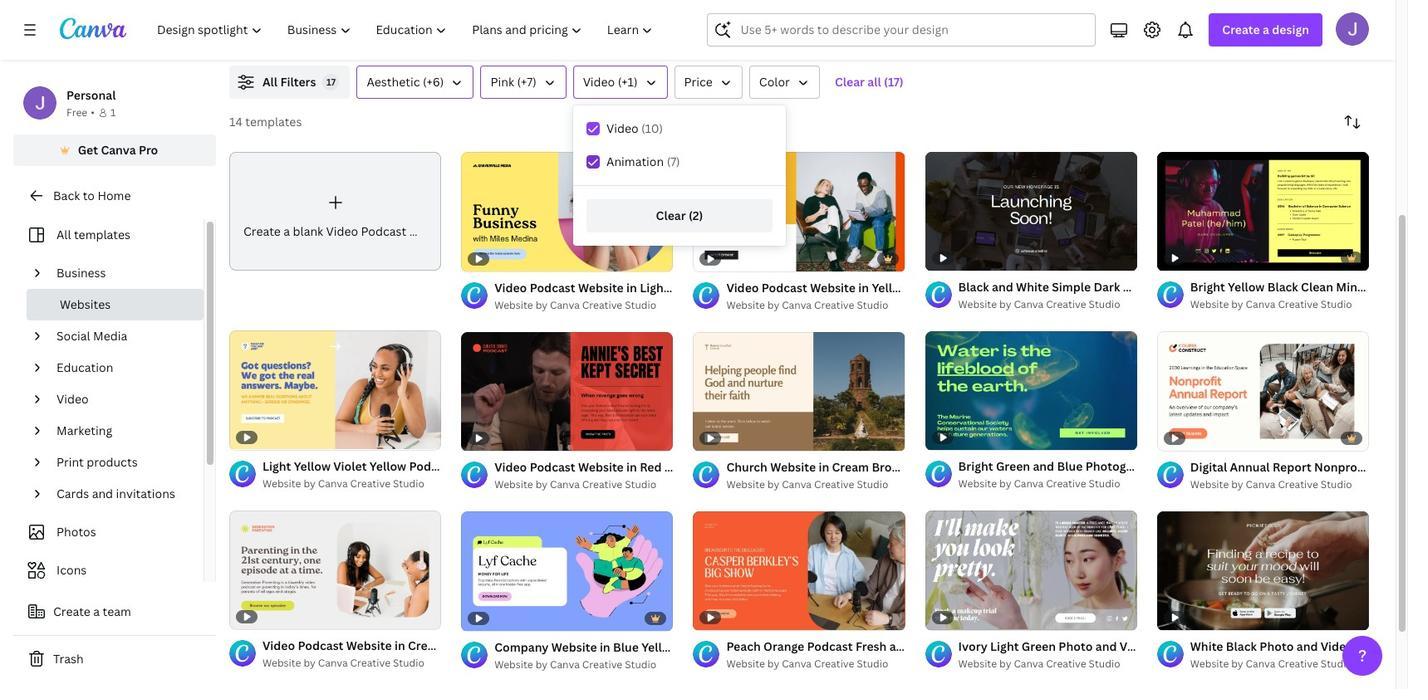 Task type: describe. For each thing, give the bounding box(es) containing it.
marketing inside 'black and white simple dark marketing site launch website website by canva creative studio'
[[1124, 279, 1180, 295]]

back to home link
[[13, 180, 216, 213]]

educat
[[1373, 459, 1409, 475]]

blank
[[293, 223, 323, 239]]

team
[[103, 604, 131, 620]]

animation (7)
[[607, 154, 680, 170]]

cards and invitations
[[57, 486, 175, 502]]

black inside 'black and white simple dark marketing site launch website website by canva creative studio'
[[959, 279, 990, 295]]

(+6)
[[423, 74, 444, 90]]

video inside create a blank video podcast website element
[[326, 223, 358, 239]]

podcast inside "video podcast website in red black dynamic neons style website by canva creative studio"
[[530, 460, 576, 476]]

church website in cream brown simple blocks style link
[[727, 459, 1022, 477]]

back
[[53, 188, 80, 204]]

media
[[93, 328, 127, 344]]

free •
[[66, 106, 95, 120]]

launch
[[1208, 279, 1249, 295]]

studio inside 'black and white simple dark marketing site launch website website by canva creative studio'
[[1089, 298, 1121, 312]]

create a design
[[1223, 22, 1310, 37]]

video (+1) button
[[573, 66, 668, 99]]

red
[[640, 460, 662, 476]]

dark
[[1094, 279, 1121, 295]]

video (+1)
[[583, 74, 638, 90]]

clear for clear (2)
[[656, 208, 686, 224]]

templates for all templates
[[74, 227, 130, 243]]

create a design button
[[1210, 13, 1323, 47]]

social media link
[[50, 321, 194, 352]]

podcast inside create a blank video podcast website element
[[361, 223, 407, 239]]

create a blank video podcast website
[[244, 223, 455, 239]]

invitations
[[116, 486, 175, 502]]

create for create a design
[[1223, 22, 1261, 37]]

14 templates
[[229, 114, 302, 130]]

a for design
[[1263, 22, 1270, 37]]

get canva pro button
[[13, 135, 216, 166]]

trash
[[53, 652, 84, 667]]

church
[[727, 460, 768, 476]]

digital
[[1191, 459, 1228, 475]]

color button
[[750, 66, 820, 99]]

video (10)
[[607, 121, 663, 136]]

education link
[[50, 352, 194, 384]]

websites
[[60, 297, 111, 313]]

(+7)
[[517, 74, 537, 90]]

video podcast website in red black dynamic neons style link
[[495, 459, 819, 477]]

clear (2)
[[656, 208, 704, 224]]

creative inside 'black and white simple dark marketing site launch website website by canva creative studio'
[[1047, 298, 1087, 312]]

all for all filters
[[263, 74, 278, 90]]

all filters
[[263, 74, 316, 90]]

social
[[57, 328, 90, 344]]

all templates link
[[23, 219, 194, 251]]

templates for 14 templates
[[245, 114, 302, 130]]

black and white simple dark marketing site launch website link
[[959, 279, 1298, 297]]

canva inside button
[[101, 142, 136, 158]]

(7)
[[667, 154, 680, 170]]

digital annual report nonprofit educat website by canva creative studio
[[1191, 459, 1409, 492]]

nonprofit
[[1315, 459, 1370, 475]]

pro
[[139, 142, 158, 158]]

marketing inside marketing link
[[57, 423, 112, 439]]

aesthetic (+6) button
[[357, 66, 474, 99]]

(10)
[[642, 121, 663, 136]]

clear for clear all (17)
[[835, 74, 865, 90]]

animation
[[607, 154, 664, 170]]

print
[[57, 455, 84, 470]]

creative inside church website in cream brown simple blocks style website by canva creative studio
[[815, 478, 855, 492]]

style inside "video podcast website in red black dynamic neons style website by canva creative studio"
[[790, 460, 819, 476]]

style inside church website in cream brown simple blocks style website by canva creative studio
[[993, 460, 1022, 476]]

create for create a team
[[53, 604, 90, 620]]

and for cards
[[92, 486, 113, 502]]

business
[[57, 265, 106, 281]]

personal
[[66, 87, 116, 103]]

color
[[760, 74, 790, 90]]

cards
[[57, 486, 89, 502]]

brown
[[872, 460, 909, 476]]

aesthetic (+6)
[[367, 74, 444, 90]]

pink (+7)
[[491, 74, 537, 90]]

black and white simple dark marketing site launch website website by canva creative studio
[[959, 279, 1298, 312]]

simple inside 'black and white simple dark marketing site launch website website by canva creative studio'
[[1052, 279, 1091, 295]]

clear all (17) button
[[827, 66, 912, 99]]

design
[[1273, 22, 1310, 37]]

price button
[[675, 66, 743, 99]]

pink
[[491, 74, 514, 90]]

create a team
[[53, 604, 131, 620]]

Sort by button
[[1337, 106, 1370, 139]]

clear (2) button
[[587, 199, 773, 233]]

dynamic
[[698, 460, 748, 476]]

video podcast website in red black dynamic neons style website by canva creative studio
[[495, 460, 819, 492]]

print products link
[[50, 447, 194, 479]]

video for (+1)
[[583, 74, 615, 90]]

create a blank video podcast website element
[[229, 152, 455, 271]]

products
[[87, 455, 138, 470]]

create a blank video podcast website link
[[229, 152, 455, 271]]

(2)
[[689, 208, 704, 224]]

video inside video link
[[57, 392, 89, 407]]

home
[[98, 188, 131, 204]]

white
[[1017, 279, 1050, 295]]

jacob simon image
[[1337, 12, 1370, 46]]

pink (+7) button
[[481, 66, 567, 99]]

canva inside 'black and white simple dark marketing site launch website website by canva creative studio'
[[1014, 298, 1044, 312]]



Task type: vqa. For each thing, say whether or not it's contained in the screenshot.
Neons at the right bottom of the page
yes



Task type: locate. For each thing, give the bounding box(es) containing it.
a inside button
[[93, 604, 100, 620]]

0 horizontal spatial podcast
[[361, 223, 407, 239]]

back to home
[[53, 188, 131, 204]]

0 vertical spatial simple
[[1052, 279, 1091, 295]]

social media
[[57, 328, 127, 344]]

by
[[1000, 298, 1012, 312], [1232, 298, 1244, 312], [536, 298, 548, 312], [768, 298, 780, 312], [304, 477, 316, 491], [1000, 477, 1012, 492], [1232, 478, 1244, 492], [536, 478, 548, 492], [768, 478, 780, 492], [304, 657, 316, 671], [1000, 657, 1012, 671], [1232, 657, 1244, 672], [768, 658, 780, 672], [536, 658, 548, 672]]

templates right 14
[[245, 114, 302, 130]]

1 horizontal spatial templates
[[245, 114, 302, 130]]

1 vertical spatial clear
[[656, 208, 686, 224]]

price
[[685, 74, 713, 90]]

2 style from the left
[[993, 460, 1022, 476]]

1 vertical spatial marketing
[[57, 423, 112, 439]]

style right the 'neons'
[[790, 460, 819, 476]]

0 horizontal spatial a
[[93, 604, 100, 620]]

trash link
[[13, 643, 216, 677]]

canva inside "video podcast website in red black dynamic neons style website by canva creative studio"
[[550, 478, 580, 492]]

1 horizontal spatial clear
[[835, 74, 865, 90]]

0 vertical spatial a
[[1263, 22, 1270, 37]]

canva inside digital annual report nonprofit educat website by canva creative studio
[[1246, 478, 1276, 492]]

0 vertical spatial marketing
[[1124, 279, 1180, 295]]

video inside video (+1) button
[[583, 74, 615, 90]]

1 in from the left
[[627, 460, 637, 476]]

0 horizontal spatial create
[[53, 604, 90, 620]]

video inside "video podcast website in red black dynamic neons style website by canva creative studio"
[[495, 460, 527, 476]]

to
[[83, 188, 95, 204]]

1 vertical spatial a
[[284, 223, 290, 239]]

church website in cream brown simple blocks style website by canva creative studio
[[727, 460, 1022, 492]]

all templates
[[57, 227, 130, 243]]

1 horizontal spatial in
[[819, 460, 830, 476]]

digital annual report nonprofit educat link
[[1191, 459, 1409, 477]]

0 horizontal spatial and
[[92, 486, 113, 502]]

all left filters
[[263, 74, 278, 90]]

17
[[327, 76, 336, 88]]

in left cream
[[819, 460, 830, 476]]

a left blank
[[284, 223, 290, 239]]

print products
[[57, 455, 138, 470]]

in inside "video podcast website in red black dynamic neons style website by canva creative studio"
[[627, 460, 637, 476]]

cards and invitations link
[[50, 479, 194, 510]]

clear left all
[[835, 74, 865, 90]]

free
[[66, 106, 87, 120]]

1 horizontal spatial and
[[992, 279, 1014, 295]]

studio
[[1089, 298, 1121, 312], [1321, 298, 1353, 312], [625, 298, 657, 312], [857, 298, 889, 312], [393, 477, 425, 491], [1089, 477, 1121, 492], [1321, 478, 1353, 492], [625, 478, 657, 492], [857, 478, 889, 492], [393, 657, 425, 671], [1089, 657, 1121, 671], [1321, 657, 1353, 672], [857, 658, 889, 672], [625, 658, 657, 672]]

and for black
[[992, 279, 1014, 295]]

create a team button
[[13, 596, 216, 629]]

0 horizontal spatial marketing
[[57, 423, 112, 439]]

a for blank
[[284, 223, 290, 239]]

•
[[91, 106, 95, 120]]

all down back
[[57, 227, 71, 243]]

marketing left site
[[1124, 279, 1180, 295]]

cream
[[832, 460, 870, 476]]

0 vertical spatial all
[[263, 74, 278, 90]]

creative inside digital annual report nonprofit educat website by canva creative studio
[[1279, 478, 1319, 492]]

and left white
[[992, 279, 1014, 295]]

by inside church website in cream brown simple blocks style website by canva creative studio
[[768, 478, 780, 492]]

2 horizontal spatial a
[[1263, 22, 1270, 37]]

1 horizontal spatial style
[[993, 460, 1022, 476]]

get canva pro
[[78, 142, 158, 158]]

black right red
[[665, 460, 696, 476]]

2 in from the left
[[819, 460, 830, 476]]

2 vertical spatial a
[[93, 604, 100, 620]]

1 horizontal spatial all
[[263, 74, 278, 90]]

neons
[[751, 460, 787, 476]]

blocks
[[953, 460, 991, 476]]

1 horizontal spatial black
[[959, 279, 990, 295]]

create for create a blank video podcast website
[[244, 223, 281, 239]]

education
[[57, 360, 113, 376]]

creative inside "video podcast website in red black dynamic neons style website by canva creative studio"
[[583, 478, 623, 492]]

by inside digital annual report nonprofit educat website by canva creative studio
[[1232, 478, 1244, 492]]

top level navigation element
[[146, 13, 668, 47]]

(+1)
[[618, 74, 638, 90]]

website by canva creative studio link
[[959, 297, 1138, 314], [1191, 297, 1370, 314], [495, 297, 674, 314], [727, 297, 906, 314], [263, 476, 442, 493], [959, 477, 1138, 493], [1191, 477, 1370, 494], [495, 477, 674, 494], [727, 477, 906, 494], [263, 656, 442, 673], [959, 656, 1138, 673], [1191, 657, 1370, 673], [727, 657, 906, 674], [495, 657, 674, 674]]

1 vertical spatial black
[[665, 460, 696, 476]]

2 horizontal spatial create
[[1223, 22, 1261, 37]]

in
[[627, 460, 637, 476], [819, 460, 830, 476]]

and right cards
[[92, 486, 113, 502]]

17 filter options selected element
[[323, 74, 340, 91]]

a for team
[[93, 604, 100, 620]]

create inside dropdown button
[[1223, 22, 1261, 37]]

0 vertical spatial templates
[[245, 114, 302, 130]]

1 vertical spatial simple
[[912, 460, 951, 476]]

templates down back to home
[[74, 227, 130, 243]]

black left white
[[959, 279, 990, 295]]

black inside "video podcast website in red black dynamic neons style website by canva creative studio"
[[665, 460, 696, 476]]

1 vertical spatial all
[[57, 227, 71, 243]]

studio inside church website in cream brown simple blocks style website by canva creative studio
[[857, 478, 889, 492]]

canva inside church website in cream brown simple blocks style website by canva creative studio
[[782, 478, 812, 492]]

templates
[[245, 114, 302, 130], [74, 227, 130, 243]]

in left red
[[627, 460, 637, 476]]

and inside "link"
[[92, 486, 113, 502]]

simple right 'brown' at right
[[912, 460, 951, 476]]

icons link
[[23, 555, 194, 587]]

create left blank
[[244, 223, 281, 239]]

website
[[410, 223, 455, 239], [1252, 279, 1298, 295], [959, 298, 998, 312], [1191, 298, 1230, 312], [495, 298, 533, 312], [727, 298, 765, 312], [578, 460, 624, 476], [771, 460, 816, 476], [263, 477, 301, 491], [959, 477, 998, 492], [1191, 478, 1230, 492], [495, 478, 533, 492], [727, 478, 765, 492], [263, 657, 301, 671], [959, 657, 998, 671], [1191, 657, 1230, 672], [727, 658, 765, 672], [495, 658, 533, 672]]

and inside 'black and white simple dark marketing site launch website website by canva creative studio'
[[992, 279, 1014, 295]]

style right blocks
[[993, 460, 1022, 476]]

1 vertical spatial create
[[244, 223, 281, 239]]

a
[[1263, 22, 1270, 37], [284, 223, 290, 239], [93, 604, 100, 620]]

clear
[[835, 74, 865, 90], [656, 208, 686, 224]]

0 horizontal spatial in
[[627, 460, 637, 476]]

simple inside church website in cream brown simple blocks style website by canva creative studio
[[912, 460, 951, 476]]

1
[[110, 106, 116, 120]]

business link
[[50, 258, 194, 289]]

a inside dropdown button
[[1263, 22, 1270, 37]]

0 vertical spatial black
[[959, 279, 990, 295]]

by inside 'black and white simple dark marketing site launch website website by canva creative studio'
[[1000, 298, 1012, 312]]

video for podcast
[[495, 460, 527, 476]]

all
[[868, 74, 882, 90]]

black
[[959, 279, 990, 295], [665, 460, 696, 476]]

1 horizontal spatial create
[[244, 223, 281, 239]]

video for (10)
[[607, 121, 639, 136]]

a left design
[[1263, 22, 1270, 37]]

0 vertical spatial and
[[992, 279, 1014, 295]]

in inside church website in cream brown simple blocks style website by canva creative studio
[[819, 460, 830, 476]]

1 horizontal spatial marketing
[[1124, 279, 1180, 295]]

1 style from the left
[[790, 460, 819, 476]]

report
[[1273, 459, 1312, 475]]

create down icons
[[53, 604, 90, 620]]

studio inside "video podcast website in red black dynamic neons style website by canva creative studio"
[[625, 478, 657, 492]]

icons
[[57, 563, 87, 579]]

0 horizontal spatial all
[[57, 227, 71, 243]]

a left the team
[[93, 604, 100, 620]]

0 vertical spatial podcast
[[361, 223, 407, 239]]

clear all (17)
[[835, 74, 904, 90]]

1 vertical spatial podcast
[[530, 460, 576, 476]]

clear left (2)
[[656, 208, 686, 224]]

annual
[[1231, 459, 1271, 475]]

website inside create a blank video podcast website element
[[410, 223, 455, 239]]

0 horizontal spatial simple
[[912, 460, 951, 476]]

create inside button
[[53, 604, 90, 620]]

Search search field
[[741, 14, 1086, 46]]

1 horizontal spatial podcast
[[530, 460, 576, 476]]

by inside "video podcast website in red black dynamic neons style website by canva creative studio"
[[536, 478, 548, 492]]

simple left dark
[[1052, 279, 1091, 295]]

create
[[1223, 22, 1261, 37], [244, 223, 281, 239], [53, 604, 90, 620]]

(17)
[[884, 74, 904, 90]]

2 vertical spatial create
[[53, 604, 90, 620]]

marketing up print products
[[57, 423, 112, 439]]

site
[[1183, 279, 1205, 295]]

create left design
[[1223, 22, 1261, 37]]

0 horizontal spatial black
[[665, 460, 696, 476]]

0 horizontal spatial clear
[[656, 208, 686, 224]]

creative
[[1047, 298, 1087, 312], [1279, 298, 1319, 312], [583, 298, 623, 312], [815, 298, 855, 312], [350, 477, 391, 491], [1047, 477, 1087, 492], [1279, 478, 1319, 492], [583, 478, 623, 492], [815, 478, 855, 492], [350, 657, 391, 671], [1047, 657, 1087, 671], [1279, 657, 1319, 672], [815, 658, 855, 672], [583, 658, 623, 672]]

get
[[78, 142, 98, 158]]

video podcast website templates image
[[1015, 0, 1370, 46], [1015, 0, 1370, 46]]

simple
[[1052, 279, 1091, 295], [912, 460, 951, 476]]

marketing link
[[50, 416, 194, 447]]

video link
[[50, 384, 194, 416]]

1 vertical spatial and
[[92, 486, 113, 502]]

0 vertical spatial create
[[1223, 22, 1261, 37]]

clear inside clear all (17) button
[[835, 74, 865, 90]]

website inside digital annual report nonprofit educat website by canva creative studio
[[1191, 478, 1230, 492]]

clear inside clear (2) 'button'
[[656, 208, 686, 224]]

photos link
[[23, 517, 194, 549]]

marketing
[[1124, 279, 1180, 295], [57, 423, 112, 439]]

0 horizontal spatial templates
[[74, 227, 130, 243]]

filters
[[280, 74, 316, 90]]

1 horizontal spatial a
[[284, 223, 290, 239]]

all for all templates
[[57, 227, 71, 243]]

studio inside digital annual report nonprofit educat website by canva creative studio
[[1321, 478, 1353, 492]]

0 vertical spatial clear
[[835, 74, 865, 90]]

None search field
[[708, 13, 1097, 47]]

1 vertical spatial templates
[[74, 227, 130, 243]]

1 horizontal spatial simple
[[1052, 279, 1091, 295]]

0 horizontal spatial style
[[790, 460, 819, 476]]

aesthetic
[[367, 74, 420, 90]]

and
[[992, 279, 1014, 295], [92, 486, 113, 502]]



